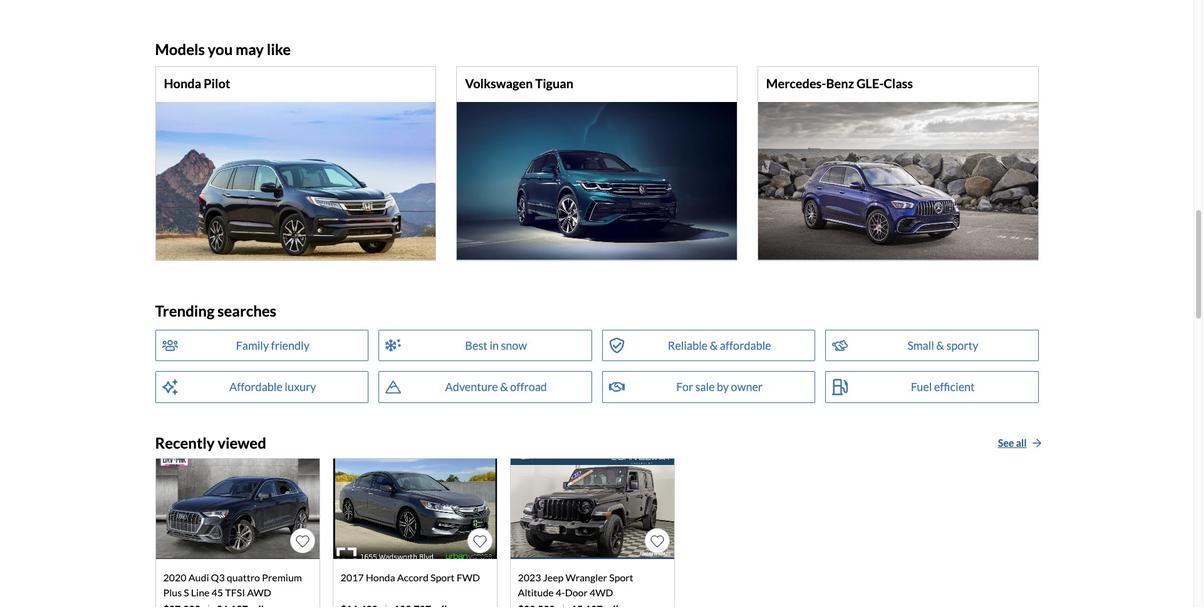 Task type: locate. For each thing, give the bounding box(es) containing it.
small & sporty link
[[825, 331, 1039, 362]]

2020 audi q3 quattro premium plus s line 45 tfsi awd
[[163, 572, 302, 599]]

family friendly image
[[162, 337, 178, 355]]

fuel efficient
[[911, 381, 975, 395]]

honda right 2017
[[366, 572, 395, 584]]

snow
[[501, 339, 527, 353]]

sport for wrangler
[[609, 572, 634, 584]]

benz
[[826, 76, 854, 91]]

& right reliable on the right bottom of page
[[710, 339, 718, 353]]

affordable
[[720, 339, 771, 353]]

offroad
[[510, 381, 547, 395]]

sport up 4wd
[[609, 572, 634, 584]]

1 horizontal spatial honda
[[366, 572, 395, 584]]

family friendly
[[236, 339, 310, 353]]

volkswagen tiguan image
[[457, 102, 737, 260]]

1 horizontal spatial &
[[710, 339, 718, 353]]

2023
[[518, 572, 541, 584]]

adventure
[[445, 381, 498, 395]]

affordable luxury image
[[162, 379, 178, 396]]

quattro
[[227, 572, 260, 584]]

&
[[710, 339, 718, 353], [937, 339, 944, 353], [500, 381, 508, 395]]

jeep
[[543, 572, 564, 584]]

honda pilot image
[[156, 102, 436, 260]]

2 horizontal spatial &
[[937, 339, 944, 353]]

& right small
[[937, 339, 944, 353]]

2 sport from the left
[[609, 572, 634, 584]]

friendly
[[271, 339, 310, 353]]

0 vertical spatial honda
[[164, 76, 201, 91]]

altitude
[[518, 588, 554, 599]]

all
[[1016, 437, 1027, 449]]

1 vertical spatial honda
[[366, 572, 395, 584]]

owner
[[731, 381, 763, 395]]

tiguan
[[535, 76, 574, 91]]

plus
[[163, 588, 182, 599]]

2017 honda accord sport fwd image
[[333, 460, 497, 560]]

class
[[884, 76, 913, 91]]

accord
[[397, 572, 429, 584]]

honda
[[164, 76, 201, 91], [366, 572, 395, 584]]

mercedes-benz gle-class
[[766, 76, 913, 91]]

& for sporty
[[937, 339, 944, 353]]

pilot
[[204, 76, 230, 91]]

& for offroad
[[500, 381, 508, 395]]

for sale by owner image
[[609, 379, 625, 396]]

like
[[267, 40, 291, 58]]

2023 jeep wrangler sport altitude 4-door 4wd
[[518, 572, 634, 599]]

best
[[465, 339, 488, 353]]

in
[[490, 339, 499, 353]]

sport
[[431, 572, 455, 584], [609, 572, 634, 584]]

volkswagen tiguan
[[465, 76, 574, 91]]

see all
[[998, 437, 1027, 449]]

line
[[191, 588, 210, 599]]

adventure & offroad
[[445, 381, 547, 395]]

4wd
[[590, 588, 613, 599]]

honda down models
[[164, 76, 201, 91]]

mercedes-benz gle-class image
[[758, 102, 1038, 260]]

sport left "fwd"
[[431, 572, 455, 584]]

0 horizontal spatial &
[[500, 381, 508, 395]]

2020
[[163, 572, 187, 584]]

1 sport from the left
[[431, 572, 455, 584]]

0 horizontal spatial sport
[[431, 572, 455, 584]]

you
[[208, 40, 233, 58]]

for sale by owner link
[[602, 372, 815, 403]]

tfsi
[[225, 588, 245, 599]]

sport inside 2023 jeep wrangler sport altitude 4-door 4wd
[[609, 572, 634, 584]]

small & sporty image
[[832, 337, 848, 355]]

models
[[155, 40, 205, 58]]

awd
[[247, 588, 271, 599]]

2017 honda accord sport fwd
[[341, 572, 480, 584]]

mercedes-benz gle-class link
[[766, 76, 913, 91]]

affordable luxury link
[[155, 372, 369, 403]]

best in snow image
[[385, 337, 401, 355]]

for
[[676, 381, 693, 395]]

best in snow link
[[379, 331, 592, 362]]

s
[[184, 588, 189, 599]]

by
[[717, 381, 729, 395]]

& left offroad
[[500, 381, 508, 395]]

affordable
[[229, 381, 283, 395]]

2023 jeep wrangler sport altitude 4-door 4wd link
[[510, 459, 675, 608]]

honda pilot
[[164, 76, 230, 91]]

gle-
[[857, 76, 884, 91]]

volkswagen tiguan link
[[465, 76, 574, 91]]

1 horizontal spatial sport
[[609, 572, 634, 584]]

sporty
[[947, 339, 979, 353]]



Task type: describe. For each thing, give the bounding box(es) containing it.
2017 honda accord sport fwd link
[[332, 459, 497, 608]]

family
[[236, 339, 269, 353]]

audi
[[188, 572, 209, 584]]

45
[[212, 588, 223, 599]]

reliable & affordable image
[[609, 337, 625, 355]]

2023 jeep wrangler sport altitude 4-door 4wd image
[[510, 460, 674, 560]]

wrangler
[[566, 572, 607, 584]]

fuel efficient image
[[832, 379, 848, 396]]

sale
[[695, 381, 715, 395]]

door
[[565, 588, 588, 599]]

small & sporty
[[908, 339, 979, 353]]

fuel
[[911, 381, 932, 395]]

trending searches
[[155, 302, 276, 320]]

efficient
[[934, 381, 975, 395]]

adventure & offroad link
[[379, 372, 592, 403]]

q3
[[211, 572, 225, 584]]

viewed
[[218, 434, 266, 452]]

recently viewed
[[155, 434, 266, 452]]

sport for accord
[[431, 572, 455, 584]]

recently
[[155, 434, 215, 452]]

volkswagen
[[465, 76, 533, 91]]

models you may like
[[155, 40, 291, 58]]

reliable
[[668, 339, 708, 353]]

may
[[236, 40, 264, 58]]

reliable & affordable link
[[602, 331, 815, 362]]

2020 audi q3 quattro premium plus s line 45 tfsi awd link
[[155, 459, 320, 608]]

for sale by owner
[[676, 381, 763, 395]]

reliable & affordable
[[668, 339, 771, 353]]

fuel efficient link
[[825, 372, 1039, 403]]

fwd
[[457, 572, 480, 584]]

honda pilot link
[[164, 76, 230, 91]]

0 horizontal spatial honda
[[164, 76, 201, 91]]

mercedes-
[[766, 76, 826, 91]]

premium
[[262, 572, 302, 584]]

4-
[[556, 588, 565, 599]]

see
[[998, 437, 1014, 449]]

affordable luxury
[[229, 381, 316, 395]]

searches
[[217, 302, 276, 320]]

family friendly link
[[155, 331, 369, 362]]

see all link
[[998, 435, 1042, 453]]

2017
[[341, 572, 364, 584]]

small
[[908, 339, 934, 353]]

trending
[[155, 302, 215, 320]]

2020 audi q3 quattro premium plus s line 45 tfsi awd image
[[156, 460, 319, 560]]

& for affordable
[[710, 339, 718, 353]]

best in snow
[[465, 339, 527, 353]]

adventure & offroad image
[[385, 379, 401, 396]]

luxury
[[285, 381, 316, 395]]



Task type: vqa. For each thing, say whether or not it's contained in the screenshot.
The Affordable Luxury
yes



